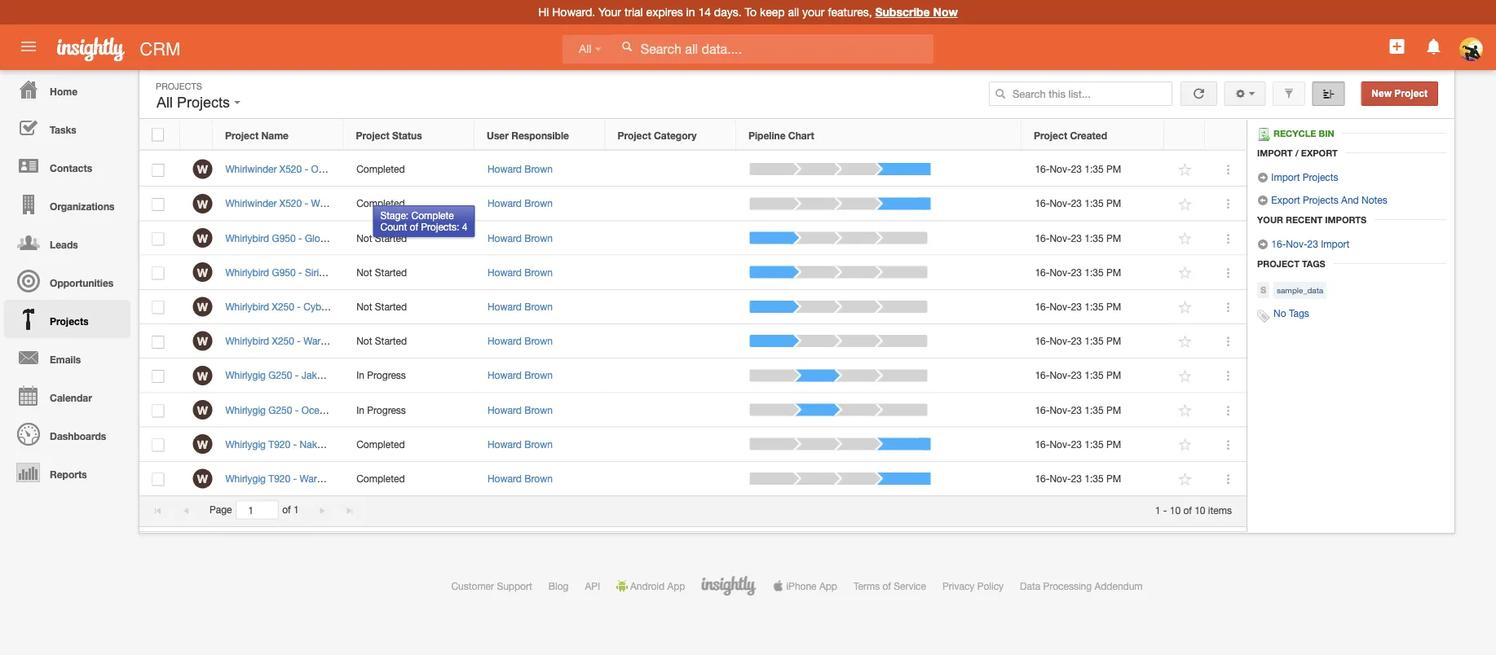 Task type: vqa. For each thing, say whether or not it's contained in the screenshot.


Task type: describe. For each thing, give the bounding box(es) containing it.
count
[[380, 221, 407, 233]]

gomez
[[458, 301, 490, 313]]

x250 for cyberdyne
[[272, 301, 294, 313]]

opportunities link
[[4, 262, 130, 300]]

1:35 for smith
[[1085, 336, 1104, 347]]

howard brown for nicole
[[488, 301, 553, 313]]

not started for carlos
[[357, 336, 407, 347]]

6 w row from the top
[[139, 325, 1247, 359]]

not for systems
[[357, 301, 372, 313]]

api
[[585, 581, 600, 592]]

project created
[[1034, 130, 1107, 141]]

9 w row from the top
[[139, 428, 1247, 462]]

howard.
[[552, 5, 595, 19]]

of right terms
[[883, 581, 891, 592]]

2 10 from the left
[[1195, 505, 1206, 516]]

corp. for not started
[[394, 301, 419, 313]]

not started cell for lee
[[344, 221, 475, 256]]

- left wayne
[[392, 473, 395, 485]]

cell for mills
[[606, 187, 737, 221]]

user
[[487, 130, 509, 141]]

cog image
[[1235, 88, 1246, 99]]

show list view filters image
[[1284, 88, 1295, 99]]

23 for nicole
[[1071, 301, 1082, 313]]

16- for miyazaki
[[1035, 473, 1050, 485]]

3 w row from the top
[[139, 221, 1247, 256]]

expires
[[646, 5, 683, 19]]

1 w row from the top
[[139, 152, 1247, 187]]

hi
[[538, 5, 549, 19]]

brown for lane
[[525, 370, 553, 381]]

chart
[[788, 130, 814, 141]]

project for project name
[[225, 130, 259, 141]]

user responsible
[[487, 130, 569, 141]]

data processing addendum link
[[1020, 581, 1143, 592]]

systems
[[354, 301, 391, 313]]

14
[[698, 5, 711, 19]]

export projects and notes
[[1269, 194, 1388, 206]]

3 brown from the top
[[525, 232, 553, 244]]

follow image for allen
[[1178, 162, 1193, 178]]

search image
[[995, 88, 1006, 99]]

1:35 for lane
[[1085, 370, 1104, 381]]

2 w row from the top
[[139, 187, 1247, 221]]

brown for sakda
[[525, 404, 553, 416]]

android app link
[[617, 581, 685, 592]]

3 16-nov-23 1:35 pm from the top
[[1035, 232, 1122, 244]]

howard for smith
[[488, 336, 522, 347]]

5 w row from the top
[[139, 290, 1247, 325]]

android
[[630, 581, 665, 592]]

- left jakubowski
[[295, 370, 299, 381]]

- left nicole
[[421, 301, 425, 313]]

3 follow image from the top
[[1178, 231, 1193, 247]]

3 howard from the top
[[488, 232, 522, 244]]

8 w row from the top
[[139, 393, 1247, 428]]

refresh list image
[[1191, 88, 1207, 99]]

service
[[894, 581, 926, 592]]

16- for sakda
[[1035, 404, 1050, 416]]

android app
[[630, 581, 685, 592]]

not started cell for carlos
[[344, 325, 475, 359]]

iphone app link
[[773, 581, 837, 592]]

nov- for nicole
[[1050, 301, 1071, 313]]

recycle
[[1274, 128, 1316, 139]]

nakatomi
[[300, 439, 342, 450]]

- right "llc"
[[377, 370, 381, 381]]

howard brown link for samantha
[[488, 439, 553, 450]]

- left "sirius"
[[298, 267, 302, 278]]

whirlybird for whirlybird x250 - warbucks industries - carlos smith
[[225, 336, 269, 347]]

- left items at the bottom right of the page
[[1163, 505, 1167, 516]]

emails
[[50, 354, 81, 365]]

- up stage:
[[403, 198, 407, 209]]

and
[[1342, 194, 1359, 206]]

new
[[1372, 88, 1392, 99]]

pm for sakda
[[1107, 404, 1122, 416]]

projects for all projects
[[177, 94, 230, 111]]

responsible
[[511, 130, 569, 141]]

nicole
[[428, 301, 455, 313]]

whirlygig g250 - jakubowski llc - barbara lane link
[[225, 370, 450, 381]]

pm for lane
[[1107, 370, 1122, 381]]

reports link
[[4, 453, 130, 492]]

notes
[[1362, 194, 1388, 206]]

whirlybird g950 - globex - albert lee
[[225, 232, 390, 244]]

completed cell for cynthia
[[344, 152, 475, 187]]

1:35 for nicole
[[1085, 301, 1104, 313]]

3 16-nov-23 1:35 pm cell from the top
[[1023, 221, 1165, 256]]

howard brown link for miyazaki
[[488, 473, 553, 485]]

of right 1 field
[[282, 505, 291, 516]]

- left mark
[[375, 404, 379, 416]]

import for import / export
[[1257, 148, 1293, 158]]

- left albert
[[339, 232, 343, 244]]

s
[[1261, 285, 1267, 296]]

import projects link
[[1257, 171, 1339, 183]]

tasks
[[50, 124, 76, 135]]

16-nov-23 1:35 pm for allen
[[1035, 164, 1122, 175]]

export inside "link"
[[1272, 194, 1300, 206]]

16-nov-23 1:35 pm for martin
[[1035, 267, 1122, 278]]

leads
[[50, 239, 78, 250]]

23 for smith
[[1071, 336, 1082, 347]]

tags
[[1302, 259, 1326, 269]]

16-nov-23 1:35 pm cell for samantha
[[1023, 428, 1165, 462]]

16-nov-23 1:35 pm for mills
[[1035, 198, 1122, 209]]

created
[[1070, 130, 1107, 141]]

1:35 for sakda
[[1085, 404, 1104, 416]]

in progress for barbara
[[357, 370, 406, 381]]

terms of service
[[854, 581, 926, 592]]

2 1 from the left
[[1155, 505, 1161, 516]]

organizations
[[50, 201, 115, 212]]

- left cyberdyne
[[297, 301, 301, 313]]

t920 for warbucks
[[269, 473, 290, 485]]

g250 for oceanic
[[269, 404, 292, 416]]

completed for wayne
[[357, 473, 405, 485]]

started for -
[[375, 301, 407, 313]]

howard for allen
[[488, 164, 522, 175]]

whirlybird g950 - sirius corp. - tina martin
[[225, 267, 415, 278]]

brown for mills
[[525, 198, 553, 209]]

smith
[[433, 336, 458, 347]]

lane
[[421, 370, 442, 381]]

mark
[[381, 404, 403, 416]]

whirlygig t920 - nakatomi trading corp. - samantha wright link
[[225, 439, 497, 450]]

16-nov-23 1:35 pm for samantha
[[1035, 439, 1122, 450]]

project name
[[225, 130, 289, 141]]

16-nov-23 1:35 pm for nicole
[[1035, 301, 1122, 313]]

1:35 for mills
[[1085, 198, 1104, 209]]

project inside new project link
[[1395, 88, 1428, 99]]

follow image for samantha
[[1178, 438, 1193, 453]]

circle arrow right image for import projects
[[1257, 172, 1269, 183]]

all for all projects
[[157, 94, 173, 111]]

project category
[[618, 130, 697, 141]]

1 10 from the left
[[1170, 505, 1181, 516]]

- up of 1
[[293, 473, 297, 485]]

16- for mills
[[1035, 198, 1050, 209]]

tasks link
[[4, 108, 130, 147]]

project status
[[356, 130, 422, 141]]

now
[[933, 5, 958, 19]]

nov- for miyazaki
[[1050, 473, 1071, 485]]

albert
[[346, 232, 372, 244]]

- left cynthia
[[384, 164, 388, 175]]

howard brown link for lane
[[488, 370, 553, 381]]

- left tina
[[359, 267, 363, 278]]

/
[[1296, 148, 1299, 158]]

whirlybird x250 - warbucks industries - carlos smith link
[[225, 336, 467, 347]]

row containing project name
[[139, 120, 1246, 150]]

whirlygig g250 - oceanic airlines - mark sakda
[[225, 404, 434, 416]]

16-nov-23 import link
[[1257, 238, 1350, 250]]

4 w row from the top
[[139, 256, 1247, 290]]

brown for allen
[[525, 164, 553, 175]]

howard brown link for sakda
[[488, 404, 553, 416]]

whirlygig for whirlygig t920 - nakatomi trading corp. - samantha wright
[[225, 439, 266, 450]]

howard brown for samantha
[[488, 439, 553, 450]]

iphone
[[786, 581, 817, 592]]

blog
[[549, 581, 569, 592]]

brown for samantha
[[525, 439, 553, 450]]

w for whirlybird x250 - cyberdyne systems corp. - nicole gomez
[[197, 300, 208, 314]]

3 pm from the top
[[1107, 232, 1122, 244]]

- left nakatomi
[[293, 439, 297, 450]]

0 horizontal spatial your
[[599, 5, 621, 19]]

all link
[[563, 35, 612, 64]]

cynthia
[[391, 164, 424, 175]]

stage: complete count of projects: 4
[[380, 210, 468, 233]]

howard for nicole
[[488, 301, 522, 313]]

whirlybird g950 - sirius corp. - tina martin link
[[225, 267, 423, 278]]

customer
[[451, 581, 494, 592]]

airlines for completed
[[350, 164, 382, 175]]

in
[[686, 5, 695, 19]]

whirlygig t920 - warbucks industries - wayne miyazaki link
[[225, 473, 477, 485]]

23 for miyazaki
[[1071, 473, 1082, 485]]

llc
[[356, 370, 374, 381]]

- up whirlygig g250 - jakubowski llc - barbara lane
[[297, 336, 301, 347]]

10 w row from the top
[[139, 462, 1247, 497]]

circle arrow left image
[[1257, 195, 1269, 206]]

data processing addendum
[[1020, 581, 1143, 592]]

cyberdyne
[[304, 301, 351, 313]]

data
[[1020, 581, 1041, 592]]

opportunities
[[50, 277, 114, 289]]

in progress cell for barbara
[[344, 359, 475, 393]]

industries for carlos
[[350, 336, 393, 347]]

1 vertical spatial your
[[1257, 214, 1284, 225]]

3 howard brown from the top
[[488, 232, 553, 244]]

miyazaki
[[430, 473, 468, 485]]

recent
[[1286, 214, 1323, 225]]

howard brown link for nicole
[[488, 301, 553, 313]]

1:35 for martin
[[1085, 267, 1104, 278]]

w for whirlygig g250 - oceanic airlines - mark sakda
[[197, 404, 208, 417]]

export projects and notes link
[[1257, 194, 1388, 206]]

3 howard brown link from the top
[[488, 232, 553, 244]]

23 for martin
[[1071, 267, 1082, 278]]

nov- for mills
[[1050, 198, 1071, 209]]

1 1 from the left
[[294, 505, 299, 516]]

23 for sakda
[[1071, 404, 1082, 416]]

samantha
[[413, 439, 457, 450]]

all projects button
[[152, 91, 245, 115]]

roger
[[410, 198, 436, 209]]

terms of service link
[[854, 581, 926, 592]]

privacy policy
[[943, 581, 1004, 592]]

whirlygig for whirlygig t920 - warbucks industries - wayne miyazaki
[[225, 473, 266, 485]]

- left carlos
[[395, 336, 399, 347]]

projects up emails link
[[50, 316, 89, 327]]

leads link
[[4, 223, 130, 262]]

w link for whirlybird g950 - globex - albert lee
[[193, 228, 212, 248]]

features,
[[828, 5, 872, 19]]

progress for mark
[[367, 404, 406, 416]]

carlos
[[402, 336, 430, 347]]

whirlybird x250 - warbucks industries - carlos smith
[[225, 336, 458, 347]]



Task type: locate. For each thing, give the bounding box(es) containing it.
10 w link from the top
[[193, 469, 212, 489]]

2 completed cell from the top
[[344, 187, 475, 221]]

7 w link from the top
[[193, 366, 212, 386]]

- down whirlygig g250 - jakubowski llc - barbara lane
[[295, 404, 299, 416]]

- up the whirlybird g950 - globex - albert lee
[[305, 198, 308, 209]]

1 t920 from the top
[[269, 439, 290, 450]]

howard up wright
[[488, 404, 522, 416]]

warbucks for x250
[[304, 336, 347, 347]]

all
[[579, 43, 592, 55], [157, 94, 173, 111]]

10 w from the top
[[197, 472, 208, 486]]

1 vertical spatial airlines
[[340, 404, 372, 416]]

organizations link
[[4, 185, 130, 223]]

w for whirlygig t920 - warbucks industries - wayne miyazaki
[[197, 472, 208, 486]]

progress
[[367, 370, 406, 381], [367, 404, 406, 416]]

not started cell
[[344, 221, 475, 256], [344, 256, 475, 290], [344, 290, 475, 325], [344, 325, 475, 359]]

project tags
[[1257, 259, 1326, 269]]

not left lee
[[357, 232, 372, 244]]

4 follow image from the top
[[1178, 266, 1193, 281]]

completed down whirlygig t920 - nakatomi trading corp. - samantha wright 'link'
[[357, 473, 405, 485]]

project for project category
[[618, 130, 651, 141]]

2 howard from the top
[[488, 198, 522, 209]]

1 16-nov-23 1:35 pm cell from the top
[[1023, 152, 1165, 187]]

w row
[[139, 152, 1247, 187], [139, 187, 1247, 221], [139, 221, 1247, 256], [139, 256, 1247, 290], [139, 290, 1247, 325], [139, 325, 1247, 359], [139, 359, 1247, 393], [139, 393, 1247, 428], [139, 428, 1247, 462], [139, 462, 1247, 497]]

projects for export projects and notes
[[1303, 194, 1339, 206]]

3 1:35 from the top
[[1085, 232, 1104, 244]]

x520 up the whirlybird g950 - globex - albert lee
[[280, 198, 302, 209]]

notifications image
[[1424, 37, 1444, 56]]

no tags link
[[1274, 308, 1309, 319]]

2 in from the top
[[357, 404, 364, 416]]

0 horizontal spatial export
[[1272, 194, 1300, 206]]

cell
[[606, 152, 737, 187], [606, 187, 737, 221], [606, 221, 737, 256], [606, 256, 737, 290], [606, 290, 737, 325], [606, 325, 737, 359], [606, 359, 737, 393], [606, 393, 737, 428], [606, 428, 737, 462], [606, 462, 737, 497]]

projects up project name
[[177, 94, 230, 111]]

progress for barbara
[[367, 370, 406, 381]]

0 vertical spatial oceanic
[[311, 164, 347, 175]]

hi howard. your trial expires in 14 days. to keep all your features, subscribe now
[[538, 5, 958, 19]]

follow image for miyazaki
[[1178, 472, 1193, 488]]

2 vertical spatial corp.
[[379, 439, 404, 450]]

oceanic for x520
[[311, 164, 347, 175]]

x250 left cyberdyne
[[272, 301, 294, 313]]

8 16-nov-23 1:35 pm cell from the top
[[1023, 393, 1165, 428]]

1 x250 from the top
[[272, 301, 294, 313]]

w for whirlygig g250 - jakubowski llc - barbara lane
[[197, 369, 208, 383]]

started
[[375, 232, 407, 244], [375, 267, 407, 278], [375, 301, 407, 313], [375, 336, 407, 347]]

completed down project status
[[357, 164, 405, 175]]

pm for mills
[[1107, 198, 1122, 209]]

2 not started cell from the top
[[344, 256, 475, 290]]

5 brown from the top
[[525, 301, 553, 313]]

23 inside "16-nov-23 import" link
[[1308, 238, 1319, 250]]

w for whirlybird g950 - sirius corp. - tina martin
[[197, 266, 208, 279]]

row group containing w
[[139, 152, 1247, 497]]

whirlybird for whirlybird g950 - sirius corp. - tina martin
[[225, 267, 269, 278]]

howard right the 4
[[488, 232, 522, 244]]

x520 down name
[[280, 164, 302, 175]]

customer support link
[[451, 581, 532, 592]]

whirlwinder up the whirlybird g950 - globex - albert lee
[[225, 198, 277, 209]]

project up the s
[[1257, 259, 1300, 269]]

completed cell down status
[[344, 152, 475, 187]]

all for all
[[579, 43, 592, 55]]

not for corp.
[[357, 267, 372, 278]]

not started cell for -
[[344, 290, 475, 325]]

9 w from the top
[[197, 438, 208, 452]]

2 w link from the top
[[193, 194, 212, 213]]

days.
[[714, 5, 742, 19]]

whirlybird x250 - cyberdyne systems corp. - nicole gomez link
[[225, 301, 498, 313]]

1 right 1 field
[[294, 505, 299, 516]]

cell for sakda
[[606, 393, 737, 428]]

lee
[[374, 232, 390, 244]]

howard up gomez
[[488, 267, 522, 278]]

in for llc
[[357, 370, 364, 381]]

1 vertical spatial import
[[1272, 171, 1300, 183]]

g950 left "sirius"
[[272, 267, 296, 278]]

g250 for jakubowski
[[269, 370, 292, 381]]

w for whirlwinder x520 - oceanic airlines - cynthia allen
[[197, 163, 208, 176]]

1 vertical spatial circle arrow right image
[[1257, 239, 1269, 250]]

nov- for martin
[[1050, 267, 1071, 278]]

1 vertical spatial export
[[1272, 194, 1300, 206]]

x250 up whirlygig g250 - jakubowski llc - barbara lane
[[272, 336, 294, 347]]

circle arrow right image
[[1257, 172, 1269, 183], [1257, 239, 1269, 250]]

subscribe now link
[[875, 5, 958, 19]]

cell for nicole
[[606, 290, 737, 325]]

started down stage:
[[375, 232, 407, 244]]

0 vertical spatial g950
[[272, 232, 296, 244]]

to
[[745, 5, 757, 19]]

1 vertical spatial warbucks
[[304, 336, 347, 347]]

3 whirlygig from the top
[[225, 439, 266, 450]]

whirlygig for whirlygig g250 - oceanic airlines - mark sakda
[[225, 404, 266, 416]]

5 1:35 from the top
[[1085, 301, 1104, 313]]

9 16-nov-23 1:35 pm from the top
[[1035, 439, 1122, 450]]

howard brown for mills
[[488, 198, 553, 209]]

howard brown for lane
[[488, 370, 553, 381]]

16-nov-23 1:35 pm for sakda
[[1035, 404, 1122, 416]]

your left trial
[[599, 5, 621, 19]]

of left items at the bottom right of the page
[[1184, 505, 1192, 516]]

howard brown link for smith
[[488, 336, 553, 347]]

contacts
[[50, 162, 92, 174]]

projects up the all projects
[[156, 81, 202, 91]]

7 follow image from the top
[[1178, 403, 1193, 419]]

howard brown link for martin
[[488, 267, 553, 278]]

airlines up whirlygig t920 - nakatomi trading corp. - samantha wright
[[340, 404, 372, 416]]

16- for nicole
[[1035, 301, 1050, 313]]

4 started from the top
[[375, 336, 407, 347]]

of
[[410, 221, 418, 233], [282, 505, 291, 516], [1184, 505, 1192, 516], [883, 581, 891, 592]]

navigation containing home
[[0, 70, 130, 492]]

5 howard from the top
[[488, 301, 522, 313]]

completed up stage:
[[357, 198, 405, 209]]

pm
[[1107, 164, 1122, 175], [1107, 198, 1122, 209], [1107, 232, 1122, 244], [1107, 267, 1122, 278], [1107, 301, 1122, 313], [1107, 336, 1122, 347], [1107, 370, 1122, 381], [1107, 404, 1122, 416], [1107, 439, 1122, 450], [1107, 473, 1122, 485]]

status
[[392, 130, 422, 141]]

16- for martin
[[1035, 267, 1050, 278]]

circle arrow right image inside "16-nov-23 import" link
[[1257, 239, 1269, 250]]

2 whirlwinder from the top
[[225, 198, 277, 209]]

howard for sakda
[[488, 404, 522, 416]]

1 vertical spatial all
[[157, 94, 173, 111]]

completed cell down samantha
[[344, 462, 475, 497]]

allen
[[427, 164, 448, 175]]

4 completed cell from the top
[[344, 462, 475, 497]]

8 howard from the top
[[488, 404, 522, 416]]

1
[[294, 505, 299, 516], [1155, 505, 1161, 516]]

industries up stage:
[[358, 198, 400, 209]]

1 vertical spatial whirlwinder
[[225, 198, 277, 209]]

in progress for mark
[[357, 404, 406, 416]]

3 not from the top
[[357, 301, 372, 313]]

pm for allen
[[1107, 164, 1122, 175]]

0 horizontal spatial app
[[667, 581, 685, 592]]

2 in progress cell from the top
[[344, 393, 475, 428]]

howard for lane
[[488, 370, 522, 381]]

4 howard brown link from the top
[[488, 267, 553, 278]]

page
[[210, 505, 232, 516]]

whirlybird
[[225, 232, 269, 244], [225, 267, 269, 278], [225, 301, 269, 313], [225, 336, 269, 347]]

sirius
[[305, 267, 329, 278]]

0 vertical spatial x250
[[272, 301, 294, 313]]

1 field
[[237, 502, 278, 519]]

t920 left nakatomi
[[269, 439, 290, 450]]

whirlwinder x520 - warbucks industries - roger mills
[[225, 198, 459, 209]]

privacy
[[943, 581, 975, 592]]

1:35
[[1085, 164, 1104, 175], [1085, 198, 1104, 209], [1085, 232, 1104, 244], [1085, 267, 1104, 278], [1085, 301, 1104, 313], [1085, 336, 1104, 347], [1085, 370, 1104, 381], [1085, 404, 1104, 416], [1085, 439, 1104, 450], [1085, 473, 1104, 485]]

1 vertical spatial t920
[[269, 473, 290, 485]]

1 vertical spatial in
[[357, 404, 364, 416]]

0 vertical spatial warbucks
[[311, 198, 355, 209]]

1 horizontal spatial your
[[1257, 214, 1284, 225]]

8 w from the top
[[197, 404, 208, 417]]

1 - 10 of 10 items
[[1155, 505, 1232, 516]]

completed for -
[[357, 439, 405, 450]]

cell for martin
[[606, 256, 737, 290]]

oceanic up whirlwinder x520 - warbucks industries - roger mills
[[311, 164, 347, 175]]

whirlygig g250 - oceanic airlines - mark sakda link
[[225, 404, 442, 416]]

w link
[[193, 160, 212, 179], [193, 194, 212, 213], [193, 228, 212, 248], [193, 263, 212, 282], [193, 297, 212, 317], [193, 332, 212, 351], [193, 366, 212, 386], [193, 400, 212, 420], [193, 435, 212, 454], [193, 469, 212, 489]]

nov- for allen
[[1050, 164, 1071, 175]]

0 vertical spatial progress
[[367, 370, 406, 381]]

corp. right "sirius"
[[332, 267, 356, 278]]

projects inside "link"
[[1303, 194, 1339, 206]]

row
[[139, 120, 1246, 150]]

0 horizontal spatial 10
[[1170, 505, 1181, 516]]

circle arrow right image up the "circle arrow left" image
[[1257, 172, 1269, 183]]

1 in progress from the top
[[357, 370, 406, 381]]

corp. right trading
[[379, 439, 404, 450]]

1 vertical spatial in progress
[[357, 404, 406, 416]]

1 in progress cell from the top
[[344, 359, 475, 393]]

9 1:35 from the top
[[1085, 439, 1104, 450]]

6 howard from the top
[[488, 336, 522, 347]]

reports
[[50, 469, 87, 480]]

support
[[497, 581, 532, 592]]

16-nov-23 1:35 pm cell for mills
[[1023, 187, 1165, 221]]

4 cell from the top
[[606, 256, 737, 290]]

of inside stage: complete count of projects: 4
[[410, 221, 418, 233]]

not started down tina
[[357, 301, 407, 313]]

2 in progress from the top
[[357, 404, 406, 416]]

6 pm from the top
[[1107, 336, 1122, 347]]

in progress cell for mark
[[344, 393, 475, 428]]

7 w row from the top
[[139, 359, 1247, 393]]

0 vertical spatial x520
[[280, 164, 302, 175]]

howard right samantha
[[488, 439, 522, 450]]

2 circle arrow right image from the top
[[1257, 239, 1269, 250]]

import / export
[[1257, 148, 1338, 158]]

whirlwinder for whirlwinder x520 - warbucks industries - roger mills
[[225, 198, 277, 209]]

None checkbox
[[152, 128, 164, 141], [152, 164, 164, 177], [152, 301, 164, 315], [152, 336, 164, 349], [152, 370, 164, 383], [152, 439, 164, 452], [152, 474, 164, 487], [152, 128, 164, 141], [152, 164, 164, 177], [152, 301, 164, 315], [152, 336, 164, 349], [152, 370, 164, 383], [152, 439, 164, 452], [152, 474, 164, 487]]

bin
[[1319, 128, 1335, 139]]

brown for miyazaki
[[525, 473, 553, 485]]

app for android app
[[667, 581, 685, 592]]

dashboards
[[50, 431, 106, 442]]

0 vertical spatial corp.
[[332, 267, 356, 278]]

g250
[[269, 370, 292, 381], [269, 404, 292, 416]]

23 for samantha
[[1071, 439, 1082, 450]]

4 w link from the top
[[193, 263, 212, 282]]

whirlygig t920 - warbucks industries - wayne miyazaki
[[225, 473, 468, 485]]

w link for whirlygig t920 - warbucks industries - wayne miyazaki
[[193, 469, 212, 489]]

1 howard from the top
[[488, 164, 522, 175]]

calendar
[[50, 392, 92, 404]]

industries down whirlygig t920 - nakatomi trading corp. - samantha wright 'link'
[[346, 473, 389, 485]]

import projects
[[1269, 171, 1339, 183]]

whirlwinder x520 - warbucks industries - roger mills link
[[225, 198, 467, 209]]

0 vertical spatial import
[[1257, 148, 1293, 158]]

project left the created
[[1034, 130, 1068, 141]]

16-nov-23 import
[[1269, 238, 1350, 250]]

not started down the systems
[[357, 336, 407, 347]]

row group
[[139, 152, 1247, 497]]

nov- for sakda
[[1050, 404, 1071, 416]]

cell for miyazaki
[[606, 462, 737, 497]]

None checkbox
[[152, 198, 164, 211], [152, 233, 164, 246], [152, 267, 164, 280], [152, 405, 164, 418], [152, 198, 164, 211], [152, 233, 164, 246], [152, 267, 164, 280], [152, 405, 164, 418]]

0 vertical spatial airlines
[[350, 164, 382, 175]]

1 not started from the top
[[357, 232, 407, 244]]

whirlybird for whirlybird g950 - globex - albert lee
[[225, 232, 269, 244]]

1 completed cell from the top
[[344, 152, 475, 187]]

8 follow image from the top
[[1178, 438, 1193, 453]]

3 not started cell from the top
[[344, 290, 475, 325]]

9 16-nov-23 1:35 pm cell from the top
[[1023, 428, 1165, 462]]

not started down lee
[[357, 267, 407, 278]]

not for industries
[[357, 336, 372, 347]]

in progress cell
[[344, 359, 475, 393], [344, 393, 475, 428]]

1 left items at the bottom right of the page
[[1155, 505, 1161, 516]]

1 vertical spatial industries
[[350, 336, 393, 347]]

w link for whirlwinder x520 - oceanic airlines - cynthia allen
[[193, 160, 212, 179]]

calendar link
[[4, 377, 130, 415]]

1 horizontal spatial all
[[579, 43, 592, 55]]

pm for samantha
[[1107, 439, 1122, 450]]

howard right nicole
[[488, 301, 522, 313]]

1 circle arrow right image from the top
[[1257, 172, 1269, 183]]

dashboards link
[[4, 415, 130, 453]]

started down lee
[[375, 267, 407, 278]]

tags
[[1289, 308, 1309, 319]]

home link
[[4, 70, 130, 108]]

g250 left jakubowski
[[269, 370, 292, 381]]

1 1:35 from the top
[[1085, 164, 1104, 175]]

2 vertical spatial import
[[1321, 238, 1350, 250]]

project left name
[[225, 130, 259, 141]]

not down tina
[[357, 301, 372, 313]]

2 t920 from the top
[[269, 473, 290, 485]]

in progress
[[357, 370, 406, 381], [357, 404, 406, 416]]

9 howard brown link from the top
[[488, 439, 553, 450]]

2 x250 from the top
[[272, 336, 294, 347]]

g950 left globex
[[272, 232, 296, 244]]

- up whirlwinder x520 - warbucks industries - roger mills
[[305, 164, 308, 175]]

7 w from the top
[[197, 369, 208, 383]]

no tags
[[1274, 308, 1309, 319]]

circle arrow right image for 16-nov-23 import
[[1257, 239, 1269, 250]]

0 vertical spatial your
[[599, 5, 621, 19]]

in progress down "llc"
[[357, 404, 406, 416]]

4 brown from the top
[[525, 267, 553, 278]]

2 pm from the top
[[1107, 198, 1122, 209]]

of right count
[[410, 221, 418, 233]]

23 for allen
[[1071, 164, 1082, 175]]

0 vertical spatial industries
[[358, 198, 400, 209]]

app right iphone
[[819, 581, 837, 592]]

1 horizontal spatial app
[[819, 581, 837, 592]]

1 vertical spatial x520
[[280, 198, 302, 209]]

all inside button
[[157, 94, 173, 111]]

progress up mark
[[367, 370, 406, 381]]

w for whirlybird x250 - warbucks industries - carlos smith
[[197, 335, 208, 348]]

completed cell for roger
[[344, 187, 475, 221]]

1 horizontal spatial export
[[1301, 148, 1338, 158]]

export down bin
[[1301, 148, 1338, 158]]

project right new
[[1395, 88, 1428, 99]]

9 follow image from the top
[[1178, 472, 1193, 488]]

1 vertical spatial oceanic
[[302, 404, 338, 416]]

import left /
[[1257, 148, 1293, 158]]

w link for whirlybird x250 - cyberdyne systems corp. - nicole gomez
[[193, 297, 212, 317]]

7 16-nov-23 1:35 pm cell from the top
[[1023, 359, 1165, 393]]

corp. right the systems
[[394, 301, 419, 313]]

3 w from the top
[[197, 232, 208, 245]]

pm for martin
[[1107, 267, 1122, 278]]

policy
[[978, 581, 1004, 592]]

nov- inside "16-nov-23 import" link
[[1286, 238, 1308, 250]]

0 horizontal spatial 1
[[294, 505, 299, 516]]

whirlwinder x520 - oceanic airlines - cynthia allen link
[[225, 164, 457, 175]]

follow image
[[1178, 369, 1193, 384]]

t920 up of 1
[[269, 473, 290, 485]]

howard brown link for allen
[[488, 164, 553, 175]]

3 w link from the top
[[193, 228, 212, 248]]

all down crm
[[157, 94, 173, 111]]

0 vertical spatial all
[[579, 43, 592, 55]]

export right the "circle arrow left" image
[[1272, 194, 1300, 206]]

blog link
[[549, 581, 569, 592]]

items
[[1208, 505, 1232, 516]]

7 16-nov-23 1:35 pm from the top
[[1035, 370, 1122, 381]]

howard brown for sakda
[[488, 404, 553, 416]]

16-nov-23 1:35 pm cell
[[1023, 152, 1165, 187], [1023, 187, 1165, 221], [1023, 221, 1165, 256], [1023, 256, 1165, 290], [1023, 290, 1165, 325], [1023, 325, 1165, 359], [1023, 359, 1165, 393], [1023, 393, 1165, 428], [1023, 428, 1165, 462], [1023, 462, 1165, 497]]

whirlygig g250 - jakubowski llc - barbara lane
[[225, 370, 442, 381]]

warbucks for t920
[[300, 473, 343, 485]]

oceanic up nakatomi
[[302, 404, 338, 416]]

not started cell down lee
[[344, 256, 475, 290]]

0 vertical spatial in progress
[[357, 370, 406, 381]]

2 16-nov-23 1:35 pm cell from the top
[[1023, 187, 1165, 221]]

1 vertical spatial g950
[[272, 267, 296, 278]]

howard down user
[[488, 164, 522, 175]]

your recent imports
[[1257, 214, 1367, 225]]

0 horizontal spatial all
[[157, 94, 173, 111]]

not started cell for tina
[[344, 256, 475, 290]]

4 not started from the top
[[357, 336, 407, 347]]

warbucks down whirlwinder x520 - oceanic airlines - cynthia allen
[[311, 198, 355, 209]]

w link for whirlygig t920 - nakatomi trading corp. - samantha wright
[[193, 435, 212, 454]]

6 howard brown link from the top
[[488, 336, 553, 347]]

23 for mills
[[1071, 198, 1082, 209]]

completed cell up wayne
[[344, 428, 475, 462]]

follow image for nicole
[[1178, 300, 1193, 315]]

projects link
[[4, 300, 130, 338]]

1 vertical spatial corp.
[[394, 301, 419, 313]]

2 vertical spatial industries
[[346, 473, 389, 485]]

7 pm from the top
[[1107, 370, 1122, 381]]

your
[[599, 5, 621, 19], [1257, 214, 1284, 225]]

progress left sakda
[[367, 404, 406, 416]]

in right jakubowski
[[357, 370, 364, 381]]

all down the howard.
[[579, 43, 592, 55]]

follow image
[[1178, 162, 1193, 178], [1178, 197, 1193, 212], [1178, 231, 1193, 247], [1178, 266, 1193, 281], [1178, 300, 1193, 315], [1178, 334, 1193, 350], [1178, 403, 1193, 419], [1178, 438, 1193, 453], [1178, 472, 1193, 488]]

import down imports
[[1321, 238, 1350, 250]]

warbucks
[[311, 198, 355, 209], [304, 336, 347, 347], [300, 473, 343, 485]]

x520
[[280, 164, 302, 175], [280, 198, 302, 209]]

all
[[788, 5, 799, 19]]

your down the "circle arrow left" image
[[1257, 214, 1284, 225]]

howard brown link
[[488, 164, 553, 175], [488, 198, 553, 209], [488, 232, 553, 244], [488, 267, 553, 278], [488, 301, 553, 313], [488, 336, 553, 347], [488, 370, 553, 381], [488, 404, 553, 416], [488, 439, 553, 450], [488, 473, 553, 485]]

2 progress from the top
[[367, 404, 406, 416]]

1 brown from the top
[[525, 164, 553, 175]]

brown for nicole
[[525, 301, 553, 313]]

8 howard brown from the top
[[488, 404, 553, 416]]

pipeline
[[749, 130, 786, 141]]

recycle bin link
[[1257, 128, 1343, 141]]

1 howard brown from the top
[[488, 164, 553, 175]]

Search this list... text field
[[989, 82, 1173, 106]]

circle arrow right image up project tags
[[1257, 239, 1269, 250]]

2 follow image from the top
[[1178, 197, 1193, 212]]

t920
[[269, 439, 290, 450], [269, 473, 290, 485]]

trading
[[344, 439, 377, 450]]

0 vertical spatial circle arrow right image
[[1257, 172, 1269, 183]]

g950 for sirius
[[272, 267, 296, 278]]

project
[[1395, 88, 1428, 99], [225, 130, 259, 141], [356, 130, 389, 141], [618, 130, 651, 141], [1034, 130, 1068, 141], [1257, 259, 1300, 269]]

1 pm from the top
[[1107, 164, 1122, 175]]

1 not from the top
[[357, 232, 372, 244]]

1 horizontal spatial 1
[[1155, 505, 1161, 516]]

10 pm from the top
[[1107, 473, 1122, 485]]

- left globex
[[298, 232, 302, 244]]

1 cell from the top
[[606, 152, 737, 187]]

0 vertical spatial export
[[1301, 148, 1338, 158]]

0 vertical spatial whirlwinder
[[225, 164, 277, 175]]

projects up export projects and notes "link"
[[1303, 171, 1339, 183]]

2 not started from the top
[[357, 267, 407, 278]]

23 for lane
[[1071, 370, 1082, 381]]

show sidebar image
[[1323, 88, 1334, 99]]

16-nov-23 1:35 pm cell for martin
[[1023, 256, 1165, 290]]

9 w link from the top
[[193, 435, 212, 454]]

howard brown for miyazaki
[[488, 473, 553, 485]]

16-nov-23 1:35 pm
[[1035, 164, 1122, 175], [1035, 198, 1122, 209], [1035, 232, 1122, 244], [1035, 267, 1122, 278], [1035, 301, 1122, 313], [1035, 336, 1122, 347], [1035, 370, 1122, 381], [1035, 404, 1122, 416], [1035, 439, 1122, 450], [1035, 473, 1122, 485]]

7 howard from the top
[[488, 370, 522, 381]]

1 whirlwinder from the top
[[225, 164, 277, 175]]

2 brown from the top
[[525, 198, 553, 209]]

completed down mark
[[357, 439, 405, 450]]

2 completed from the top
[[357, 198, 405, 209]]

nov- for smith
[[1050, 336, 1071, 347]]

follow image for martin
[[1178, 266, 1193, 281]]

6 1:35 from the top
[[1085, 336, 1104, 347]]

0 vertical spatial t920
[[269, 439, 290, 450]]

all projects
[[157, 94, 234, 111]]

1 vertical spatial g250
[[269, 404, 292, 416]]

whirlwinder x520 - oceanic airlines - cynthia allen
[[225, 164, 448, 175]]

3 started from the top
[[375, 301, 407, 313]]

terms
[[854, 581, 880, 592]]

w link for whirlybird x250 - warbucks industries - carlos smith
[[193, 332, 212, 351]]

category
[[654, 130, 697, 141]]

4 not from the top
[[357, 336, 372, 347]]

martin
[[387, 267, 415, 278]]

of 1
[[282, 505, 299, 516]]

1 started from the top
[[375, 232, 407, 244]]

2 g250 from the top
[[269, 404, 292, 416]]

1 vertical spatial x250
[[272, 336, 294, 347]]

whirlwinder down project name
[[225, 164, 277, 175]]

not started cell down stage:
[[344, 221, 475, 256]]

imports
[[1325, 214, 1367, 225]]

10 16-nov-23 1:35 pm from the top
[[1035, 473, 1122, 485]]

navigation
[[0, 70, 130, 492]]

project left status
[[356, 130, 389, 141]]

project for project status
[[356, 130, 389, 141]]

circle arrow right image inside import projects link
[[1257, 172, 1269, 183]]

4 whirlybird from the top
[[225, 336, 269, 347]]

airlines up whirlwinder x520 - warbucks industries - roger mills link
[[350, 164, 382, 175]]

6 16-nov-23 1:35 pm from the top
[[1035, 336, 1122, 347]]

2 howard brown link from the top
[[488, 198, 553, 209]]

warbucks down cyberdyne
[[304, 336, 347, 347]]

1 vertical spatial progress
[[367, 404, 406, 416]]

howard down gomez
[[488, 336, 522, 347]]

nov- for lane
[[1050, 370, 1071, 381]]

2 vertical spatial warbucks
[[300, 473, 343, 485]]

2 g950 from the top
[[272, 267, 296, 278]]

w for whirlygig t920 - nakatomi trading corp. - samantha wright
[[197, 438, 208, 452]]

started for carlos
[[375, 336, 407, 347]]

white image
[[621, 41, 633, 52]]

jakubowski
[[302, 370, 353, 381]]

howard right lane
[[488, 370, 522, 381]]

globex
[[305, 232, 336, 244]]

0 vertical spatial g250
[[269, 370, 292, 381]]

processing
[[1043, 581, 1092, 592]]

not started for tina
[[357, 267, 407, 278]]

in progress cell down barbara
[[344, 393, 475, 428]]

trial
[[625, 5, 643, 19]]

9 howard brown from the top
[[488, 439, 553, 450]]

in progress up mark
[[357, 370, 406, 381]]

howard for mills
[[488, 198, 522, 209]]

customer support
[[451, 581, 532, 592]]

completed cell up count
[[344, 187, 475, 221]]

23
[[1071, 164, 1082, 175], [1071, 198, 1082, 209], [1071, 232, 1082, 244], [1308, 238, 1319, 250], [1071, 267, 1082, 278], [1071, 301, 1082, 313], [1071, 336, 1082, 347], [1071, 370, 1082, 381], [1071, 404, 1082, 416], [1071, 439, 1082, 450], [1071, 473, 1082, 485]]

completed cell
[[344, 152, 475, 187], [344, 187, 475, 221], [344, 428, 475, 462], [344, 462, 475, 497]]

3 cell from the top
[[606, 221, 737, 256]]

pm for miyazaki
[[1107, 473, 1122, 485]]

2 started from the top
[[375, 267, 407, 278]]

import down /
[[1272, 171, 1300, 183]]

not started cell up carlos
[[344, 290, 475, 325]]

1 horizontal spatial 10
[[1195, 505, 1206, 516]]

0 vertical spatial in
[[357, 370, 364, 381]]

1:35 for allen
[[1085, 164, 1104, 175]]

not up "llc"
[[357, 336, 372, 347]]

projects:
[[421, 221, 459, 233]]

projects inside button
[[177, 94, 230, 111]]

corp.
[[332, 267, 356, 278], [394, 301, 419, 313], [379, 439, 404, 450]]

1 not started cell from the top
[[344, 221, 475, 256]]

nov- for samantha
[[1050, 439, 1071, 450]]

tina
[[366, 267, 384, 278]]

- left samantha
[[407, 439, 410, 450]]

howard for martin
[[488, 267, 522, 278]]

1 completed from the top
[[357, 164, 405, 175]]

8 1:35 from the top
[[1085, 404, 1104, 416]]

in left mark
[[357, 404, 364, 416]]

Search all data.... text field
[[612, 34, 934, 64]]



